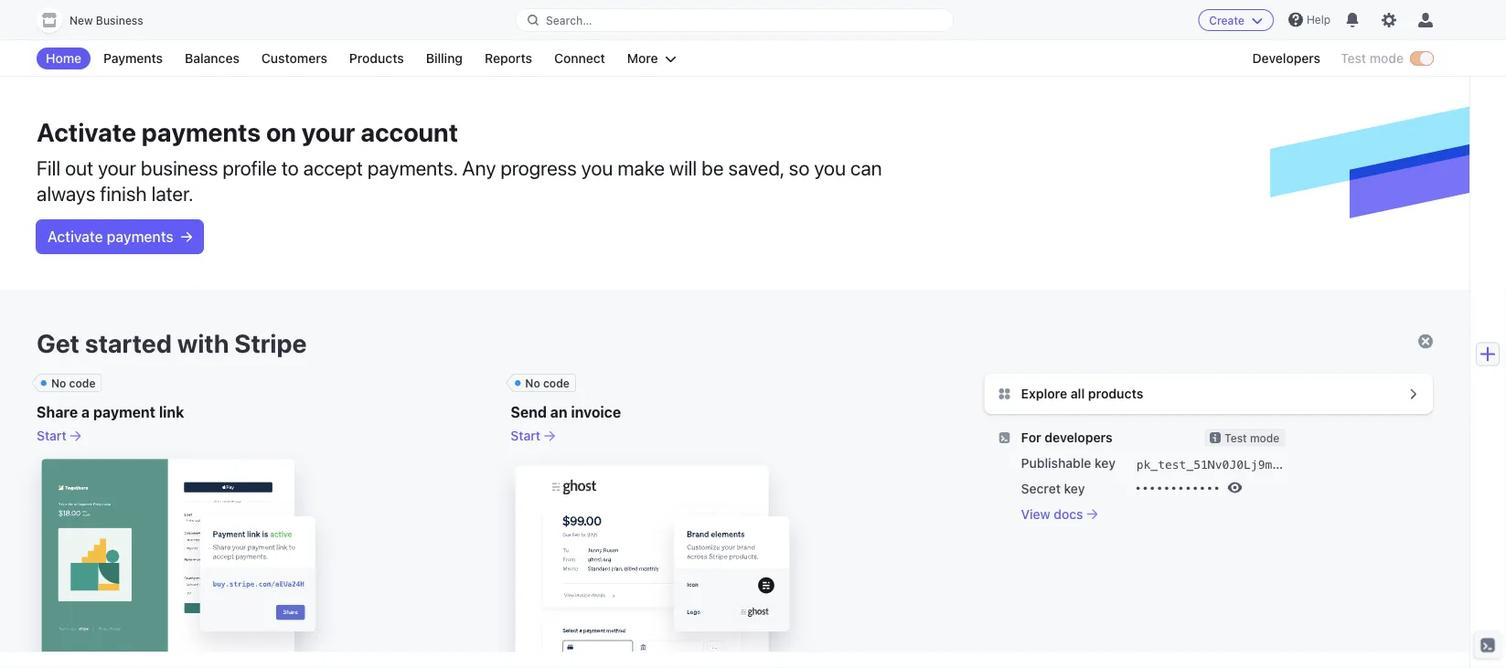 Task type: vqa. For each thing, say whether or not it's contained in the screenshot.
settings
no



Task type: describe. For each thing, give the bounding box(es) containing it.
so
[[789, 156, 810, 179]]

explore
[[1022, 387, 1068, 402]]

customers link
[[252, 48, 337, 70]]

an
[[551, 404, 568, 421]]

accept
[[303, 156, 363, 179]]

code for a
[[69, 377, 96, 390]]

later.
[[151, 181, 193, 205]]

view docs link
[[1022, 505, 1286, 524]]

explore all products
[[1022, 387, 1144, 402]]

saved,
[[729, 156, 785, 179]]

publishable key
[[1022, 456, 1116, 471]]

help
[[1307, 13, 1331, 26]]

0 horizontal spatial test
[[1225, 432, 1247, 445]]

more button
[[618, 48, 686, 70]]

new business
[[70, 14, 143, 27]]

finish
[[100, 181, 147, 205]]

0 vertical spatial your
[[302, 117, 355, 147]]

create button
[[1199, 9, 1274, 31]]

code for an
[[543, 377, 570, 390]]

share
[[37, 404, 78, 421]]

billing
[[426, 51, 463, 66]]

start button for share
[[37, 427, 81, 446]]

•••••••••••• button
[[1128, 473, 1243, 498]]

get started with stripe
[[37, 328, 307, 358]]

no code for send
[[525, 377, 570, 390]]

connect
[[554, 51, 605, 66]]

products link
[[340, 48, 413, 70]]

key for publishable key
[[1095, 456, 1116, 471]]

any
[[462, 156, 496, 179]]

secret key
[[1022, 481, 1085, 496]]

new
[[70, 14, 93, 27]]

home link
[[37, 48, 91, 70]]

for
[[1022, 430, 1042, 446]]

key for secret key
[[1064, 481, 1085, 496]]

payments.
[[368, 156, 458, 179]]

create
[[1210, 14, 1245, 27]]

send
[[511, 404, 547, 421]]

get
[[37, 328, 80, 358]]

view docs
[[1022, 507, 1084, 522]]

on
[[266, 117, 296, 147]]

always
[[37, 181, 96, 205]]

with
[[177, 328, 229, 358]]

Search… text field
[[517, 9, 953, 32]]

reports
[[485, 51, 532, 66]]

can
[[851, 156, 882, 179]]

customers
[[262, 51, 327, 66]]

0 vertical spatial mode
[[1370, 51, 1404, 66]]

activate payments link
[[37, 220, 203, 253]]

1 vertical spatial test mode
[[1225, 432, 1280, 445]]

share a payment link
[[37, 404, 184, 421]]



Task type: locate. For each thing, give the bounding box(es) containing it.
docs
[[1054, 507, 1084, 522]]

0 horizontal spatial you
[[582, 156, 613, 179]]

payment
[[93, 404, 156, 421]]

2 start from the left
[[511, 429, 541, 444]]

2 code from the left
[[543, 377, 570, 390]]

1 vertical spatial your
[[98, 156, 136, 179]]

1 horizontal spatial mode
[[1370, 51, 1404, 66]]

svg image
[[181, 232, 192, 243]]

start button down send
[[511, 427, 555, 446]]

start
[[37, 429, 67, 444], [511, 429, 541, 444]]

no for send
[[525, 377, 540, 390]]

1 horizontal spatial test
[[1341, 51, 1367, 66]]

activate up out
[[37, 117, 136, 147]]

start button for send
[[511, 427, 555, 446]]

1 start button from the left
[[37, 427, 81, 446]]

1 no from the left
[[51, 377, 66, 390]]

code up an
[[543, 377, 570, 390]]

••••••••••••
[[1135, 482, 1221, 496]]

1 horizontal spatial start button
[[511, 427, 555, 446]]

remove section image
[[1419, 334, 1434, 349]]

no up send
[[525, 377, 540, 390]]

activate
[[37, 117, 136, 147], [48, 228, 103, 246]]

payments left svg icon
[[107, 228, 174, 246]]

test down explore all products "link"
[[1225, 432, 1247, 445]]

1 start from the left
[[37, 429, 67, 444]]

link
[[159, 404, 184, 421]]

0 horizontal spatial key
[[1064, 481, 1085, 496]]

0 horizontal spatial mode
[[1250, 432, 1280, 445]]

progress
[[501, 156, 577, 179]]

1 horizontal spatial your
[[302, 117, 355, 147]]

fill
[[37, 156, 60, 179]]

1 vertical spatial activate
[[48, 228, 103, 246]]

start down send
[[511, 429, 541, 444]]

1 horizontal spatial code
[[543, 377, 570, 390]]

more
[[627, 51, 658, 66]]

activate inside the activate payments on your account fill out your business profile to accept payments. any progress you make will be saved, so you can always finish later.
[[37, 117, 136, 147]]

2 no code from the left
[[525, 377, 570, 390]]

0 horizontal spatial no code
[[51, 377, 96, 390]]

code
[[69, 377, 96, 390], [543, 377, 570, 390]]

key down publishable key at the right
[[1064, 481, 1085, 496]]

payments for activate payments
[[107, 228, 174, 246]]

your up finish
[[98, 156, 136, 179]]

payments
[[142, 117, 261, 147], [107, 228, 174, 246]]

your
[[302, 117, 355, 147], [98, 156, 136, 179]]

to
[[282, 156, 299, 179]]

2 no from the left
[[525, 377, 540, 390]]

key down developers at right
[[1095, 456, 1116, 471]]

balances
[[185, 51, 240, 66]]

payments link
[[94, 48, 172, 70]]

0 horizontal spatial your
[[98, 156, 136, 179]]

1 vertical spatial payments
[[107, 228, 174, 246]]

0 vertical spatial activate
[[37, 117, 136, 147]]

payments inside the activate payments on your account fill out your business profile to accept payments. any progress you make will be saved, so you can always finish later.
[[142, 117, 261, 147]]

1 vertical spatial test
[[1225, 432, 1247, 445]]

activate for activate payments on your account fill out your business profile to accept payments. any progress you make will be saved, so you can always finish later.
[[37, 117, 136, 147]]

test mode
[[1341, 51, 1404, 66], [1225, 432, 1280, 445]]

business
[[141, 156, 218, 179]]

publishable
[[1022, 456, 1092, 471]]

start for send
[[511, 429, 541, 444]]

help button
[[1282, 5, 1338, 34]]

pk_test_51nv0j0lj9m3rshatw3agldwnpglcu7upzzhbljnjgow
[[1137, 458, 1507, 472]]

0 vertical spatial test mode
[[1341, 51, 1404, 66]]

1 you from the left
[[582, 156, 613, 179]]

1 no code from the left
[[51, 377, 96, 390]]

new business button
[[37, 7, 162, 33]]

home
[[46, 51, 81, 66]]

products
[[349, 51, 404, 66]]

1 horizontal spatial no code
[[525, 377, 570, 390]]

1 vertical spatial key
[[1064, 481, 1085, 496]]

0 horizontal spatial test mode
[[1225, 432, 1280, 445]]

no code up a
[[51, 377, 96, 390]]

no code
[[51, 377, 96, 390], [525, 377, 570, 390]]

account
[[361, 117, 458, 147]]

1 horizontal spatial you
[[815, 156, 846, 179]]

all
[[1071, 387, 1085, 402]]

search…
[[546, 14, 592, 27]]

you
[[582, 156, 613, 179], [815, 156, 846, 179]]

connect link
[[545, 48, 615, 70]]

explore all products button
[[1018, 385, 1144, 403]]

stripe
[[235, 328, 307, 358]]

payments up business on the left of page
[[142, 117, 261, 147]]

be
[[702, 156, 724, 179]]

0 vertical spatial key
[[1095, 456, 1116, 471]]

start down share
[[37, 429, 67, 444]]

0 horizontal spatial start button
[[37, 427, 81, 446]]

activate down always
[[48, 228, 103, 246]]

activate for activate payments
[[48, 228, 103, 246]]

payments for activate payments on your account fill out your business profile to accept payments. any progress you make will be saved, so you can always finish later.
[[142, 117, 261, 147]]

0 horizontal spatial start
[[37, 429, 67, 444]]

explore all products link
[[985, 374, 1434, 414]]

you left the make
[[582, 156, 613, 179]]

test
[[1341, 51, 1367, 66], [1225, 432, 1247, 445]]

make
[[618, 156, 665, 179]]

1 horizontal spatial key
[[1095, 456, 1116, 471]]

0 horizontal spatial no
[[51, 377, 66, 390]]

billing link
[[417, 48, 472, 70]]

0 horizontal spatial code
[[69, 377, 96, 390]]

you right the so
[[815, 156, 846, 179]]

no code up an
[[525, 377, 570, 390]]

0 vertical spatial test
[[1341, 51, 1367, 66]]

activate payments
[[48, 228, 174, 246]]

business
[[96, 14, 143, 27]]

reports link
[[476, 48, 542, 70]]

your up 'accept'
[[302, 117, 355, 147]]

no
[[51, 377, 66, 390], [525, 377, 540, 390]]

2 start button from the left
[[511, 427, 555, 446]]

products
[[1088, 387, 1144, 402]]

will
[[670, 156, 697, 179]]

view
[[1022, 507, 1051, 522]]

2 you from the left
[[815, 156, 846, 179]]

code up a
[[69, 377, 96, 390]]

1 horizontal spatial start
[[511, 429, 541, 444]]

activate payments on your account fill out your business profile to accept payments. any progress you make will be saved, so you can always finish later.
[[37, 117, 882, 205]]

send an invoice
[[511, 404, 621, 421]]

for developers
[[1022, 430, 1113, 446]]

1 code from the left
[[69, 377, 96, 390]]

pk_test_51nv0j0lj9m3rshatw3agldwnpglcu7upzzhbljnjgow button
[[1135, 454, 1507, 476]]

1 horizontal spatial test mode
[[1341, 51, 1404, 66]]

developers link
[[1244, 48, 1330, 70]]

1 vertical spatial mode
[[1250, 432, 1280, 445]]

payments
[[103, 51, 163, 66]]

no for share
[[51, 377, 66, 390]]

start button
[[37, 427, 81, 446], [511, 427, 555, 446]]

started
[[85, 328, 172, 358]]

1 horizontal spatial no
[[525, 377, 540, 390]]

key
[[1095, 456, 1116, 471], [1064, 481, 1085, 496]]

secret
[[1022, 481, 1061, 496]]

test mode down explore all products "link"
[[1225, 432, 1280, 445]]

start for share
[[37, 429, 67, 444]]

start button down share
[[37, 427, 81, 446]]

balances link
[[176, 48, 249, 70]]

no up share
[[51, 377, 66, 390]]

test right developers
[[1341, 51, 1367, 66]]

Search… search field
[[517, 9, 953, 32]]

0 vertical spatial payments
[[142, 117, 261, 147]]

a
[[81, 404, 90, 421]]

developers
[[1253, 51, 1321, 66]]

profile
[[223, 156, 277, 179]]

developers
[[1045, 430, 1113, 446]]

invoice
[[571, 404, 621, 421]]

mode
[[1370, 51, 1404, 66], [1250, 432, 1280, 445]]

test mode right developers
[[1341, 51, 1404, 66]]

no code for share
[[51, 377, 96, 390]]

out
[[65, 156, 93, 179]]



